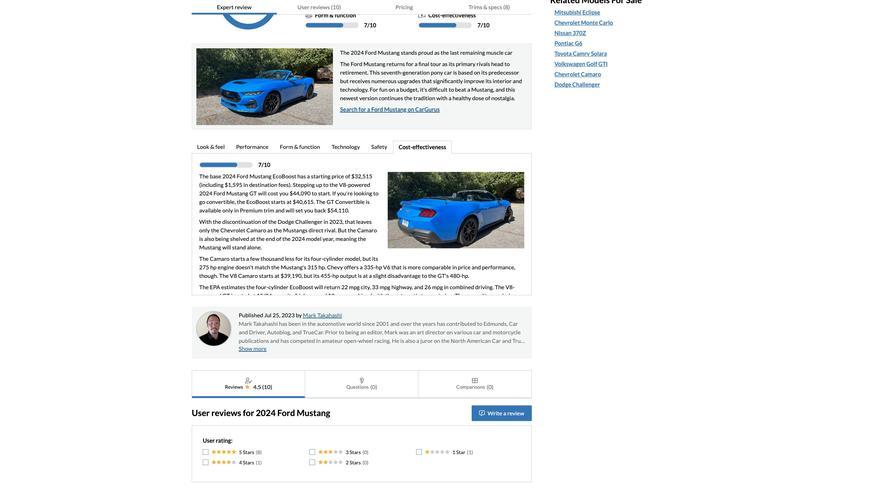 Task type: describe. For each thing, give the bounding box(es) containing it.
mpg right the 15/24
[[273, 292, 284, 299]]

set
[[296, 207, 303, 214]]

a right beat
[[468, 86, 470, 93]]

cost-effectiveness tab
[[393, 141, 452, 154]]

these
[[334, 301, 349, 308]]

& for the trims & specs (8) tab
[[484, 4, 488, 10]]

) for 5 stars ( 8 )
[[260, 450, 262, 456]]

questions (0)
[[346, 384, 377, 391]]

tab list containing expert review
[[192, 0, 532, 15]]

1 vertical spatial chevrolet
[[555, 71, 580, 78]]

1 an from the left
[[360, 329, 366, 336]]

mitsubishi eclipse chevrolet monte carlo nissan 370z pontiac g6 toyota camry solara volkswagen golf gti chevrolet camaro dodge challenger
[[555, 9, 613, 88]]

1 vertical spatial (10)
[[262, 384, 272, 391]]

(0) for questions (0)
[[371, 384, 377, 391]]

as inside the ford mustang returns for a final tour as its primary rivals head to retirement. this seventh-generation pony car is based on its predecessor but receives numerous upgrades that significantly improve its interior and technology. for fun on a budget, it's difficult to beat a mustang, and this newest version continues the tradition with a healthy dose of nostalgia.
[[442, 60, 448, 67]]

the right with
[[213, 218, 221, 225]]

0 for 2 stars ( 0 )
[[364, 460, 367, 466]]

2024 up retirement.
[[351, 49, 364, 56]]

5
[[239, 450, 242, 456]]

1 horizontal spatial estimates
[[350, 301, 374, 308]]

2 horizontal spatial hp
[[376, 264, 382, 271]]

expert review tab
[[192, 0, 277, 15]]

7 for cost-effectiveness
[[478, 22, 481, 28]]

the base 2024 ford mustang ecoboost  has a starting price of $32,515 (including $1,595 in destination fees). stepping up to the v8-powered 2024 ford mustang gt will cost you $44,090 to start. if you're looking to go convertible, the ecoboost starts at $40,615. the gt convertible is available only in premium trim and will set you back $54,110.
[[199, 173, 379, 214]]

nostalgia.
[[492, 95, 515, 101]]

published
[[239, 312, 263, 319]]

racing.
[[375, 338, 391, 344]]

1 right star at the bottom of the page
[[469, 450, 472, 456]]

at left the $39,190,
[[275, 272, 280, 279]]

rival.
[[325, 227, 337, 234]]

) for 4 stars ( 1 )
[[260, 460, 262, 466]]

monte
[[581, 19, 598, 26]]

mpg left city, on the left bottom of page
[[349, 284, 360, 291]]

slight
[[373, 272, 387, 279]]

has inside the base 2024 ford mustang ecoboost  has a starting price of $32,515 (including $1,595 in destination fees). stepping up to the v8-powered 2024 ford mustang gt will cost you $44,090 to start. if you're looking to go convertible, the ecoboost starts at $40,615. the gt convertible is available only in premium trim and will set you back $54,110.
[[298, 173, 306, 180]]

car inside the ford mustang returns for a final tour as its primary rivals head to retirement. this seventh-generation pony car is based on its predecessor but receives numerous upgrades that significantly improve its interior and technology. for fun on a budget, it's difficult to beat a mustang, and this newest version continues the tradition with a healthy dose of nostalgia.
[[444, 69, 452, 76]]

feel
[[216, 143, 225, 150]]

( for 5 stars
[[256, 450, 258, 456]]

transmission
[[485, 292, 517, 299]]

being inside with the discontinuation of the dodge challenger in 2023, that leaves only the chevrolet camaro as the mustangs direct rival. but the camaro is also being shelved at the end of the 2024 model year, meaning the mustang will stand alone.
[[215, 235, 229, 242]]

the down transmission.
[[429, 301, 437, 308]]

tour
[[431, 60, 441, 67]]

challenger inside with the discontinuation of the dodge challenger in 2023, that leaves only the chevrolet camaro as the mustangs direct rival. but the camaro is also being shelved at the end of the 2024 model year, meaning the mustang will stand alone.
[[295, 218, 323, 225]]

gt's
[[438, 272, 449, 279]]

the up if
[[330, 181, 338, 188]]

to right up
[[323, 181, 329, 188]]

a left healthy
[[449, 95, 452, 101]]

0 horizontal spatial but
[[304, 272, 313, 279]]

cargurus
[[415, 106, 440, 113]]

in right been
[[302, 321, 307, 327]]

0 vertical spatial car
[[509, 321, 518, 327]]

2024 down reviews count element
[[256, 408, 276, 419]]

up
[[316, 181, 322, 188]]

1 horizontal spatial cost-
[[429, 12, 442, 18]]

cost
[[268, 190, 278, 197]]

head
[[491, 60, 504, 67]]

wheel
[[359, 338, 373, 344]]

the down these
[[336, 310, 344, 316]]

but
[[338, 227, 347, 234]]

0 horizontal spatial hp.
[[319, 264, 326, 271]]

its up 315
[[304, 255, 310, 262]]

0 vertical spatial form
[[315, 12, 329, 18]]

ecoboost inside the epa estimates the four-cylinder ecoboost will return 22 mpg city, 33 mpg highway, and 26 mpg in combined driving. the v8- powered gt is rated at 15/24 mpg city/highway and 18 mpg combined with the automatic transmission. the manual transmission drops fuel economy figures by 1 mpg across the board. these estimates compare favorably to the camaro, which is estimated at 25 mpg combined for the automatic, 22 mpg combined for the v6, and 19 mpg for the v8 manual.
[[290, 284, 313, 291]]

pony
[[431, 69, 443, 76]]

expert review inside tab
[[217, 4, 252, 10]]

search for a ford mustang on cargurus link
[[340, 106, 440, 113]]

is up 'disadvantage'
[[403, 264, 407, 271]]

edmunds,
[[484, 321, 508, 327]]

for down compare
[[384, 310, 392, 316]]

model
[[306, 235, 322, 242]]

the up art
[[413, 321, 421, 327]]

is inside with the discontinuation of the dodge challenger in 2023, that leaves only the chevrolet camaro as the mustangs direct rival. but the camaro is also being shelved at the end of the 2024 model year, meaning the mustang will stand alone.
[[199, 235, 203, 242]]

its down the rivals
[[482, 69, 488, 76]]

by inside the epa estimates the four-cylinder ecoboost will return 22 mpg city, 33 mpg highway, and 26 mpg in combined driving. the v8- powered gt is rated at 15/24 mpg city/highway and 18 mpg combined with the automatic transmission. the manual transmission drops fuel economy figures by 1 mpg across the board. these estimates compare favorably to the camaro, which is estimated at 25 mpg combined for the automatic, 22 mpg combined for the v6, and 19 mpg for the v8 manual.
[[267, 301, 273, 308]]

epa
[[210, 284, 220, 291]]

dose
[[473, 95, 484, 101]]

version
[[359, 95, 378, 101]]

7 for form & function
[[364, 22, 368, 28]]

1 vertical spatial by
[[296, 312, 302, 319]]

for down 4.5
[[243, 408, 254, 419]]

v8- inside the epa estimates the four-cylinder ecoboost will return 22 mpg city, 33 mpg highway, and 26 mpg in combined driving. the v8- powered gt is rated at 15/24 mpg city/highway and 18 mpg combined with the automatic transmission. the manual transmission drops fuel economy figures by 1 mpg across the board. these estimates compare favorably to the camaro, which is estimated at 25 mpg combined for the automatic, 22 mpg combined for the v6, and 19 mpg for the v8 manual.
[[506, 284, 515, 291]]

dodge inside with the discontinuation of the dodge challenger in 2023, that leaves only the chevrolet camaro as the mustangs direct rival. but the camaro is also being shelved at the end of the 2024 model year, meaning the mustang will stand alone.
[[278, 218, 294, 225]]

chevrolet camaro link
[[555, 70, 601, 79]]

dodge inside mitsubishi eclipse chevrolet monte carlo nissan 370z pontiac g6 toyota camry solara volkswagen golf gti chevrolet camaro dodge challenger
[[555, 81, 572, 88]]

healthy
[[453, 95, 471, 101]]

its down 315
[[314, 272, 320, 279]]

to down significantly
[[449, 86, 454, 93]]

of right end
[[276, 235, 281, 242]]

pricing tab
[[362, 0, 447, 15]]

more inside the camaro starts a few thousand less for its four-cylinder model, but its 275 hp engine doesn't match the mustang's 315 hp. chevy offers a 335-hp v6 that is more comparable in price and performance, though. the v8 camaro starts at $39,190, but its 455-hp output is at a slight disadvantage to the gt's 480-hp.
[[408, 264, 421, 271]]

stars for 2 stars
[[350, 460, 361, 466]]

at inside the base 2024 ford mustang ecoboost  has a starting price of $32,515 (including $1,595 in destination fees). stepping up to the v8-powered 2024 ford mustang gt will cost you $44,090 to start. if you're looking to go convertible, the ecoboost starts at $40,615. the gt convertible is available only in premium trim and will set you back $54,110.
[[287, 198, 292, 205]]

camaro up engine
[[210, 255, 230, 262]]

pricing
[[396, 4, 413, 10]]

safety
[[372, 143, 387, 150]]

budget,
[[400, 86, 419, 93]]

$1,595
[[225, 181, 242, 188]]

on down director
[[434, 338, 440, 344]]

form & function tab
[[275, 141, 326, 154]]

stars for 4 stars
[[243, 460, 254, 466]]

user for user rating:
[[203, 438, 215, 444]]

1 horizontal spatial 22
[[342, 284, 348, 291]]

review inside expert review tab
[[235, 4, 252, 10]]

2023
[[282, 312, 295, 319]]

a left "final"
[[415, 60, 418, 67]]

0 vertical spatial gt
[[249, 190, 257, 197]]

function inside form & function "tab"
[[299, 143, 320, 150]]

0 horizontal spatial you
[[279, 190, 289, 197]]

mitsubishi eclipse link
[[555, 8, 601, 17]]

with inside the ford mustang returns for a final tour as its primary rivals head to retirement. this seventh-generation pony car is based on its predecessor but receives numerous upgrades that significantly improve its interior and technology. for fun on a budget, it's difficult to beat a mustang, and this newest version continues the tradition with a healthy dose of nostalgia.
[[437, 95, 448, 101]]

the up premium
[[237, 198, 245, 205]]

trims
[[469, 4, 483, 10]]

the left the last
[[441, 49, 449, 56]]

go
[[199, 198, 205, 205]]

stand
[[232, 244, 246, 251]]

for down "economy"
[[237, 310, 244, 316]]

technology tab
[[326, 141, 366, 154]]

combined down fuel
[[211, 310, 236, 316]]

the up compare
[[386, 292, 394, 299]]

370z
[[573, 30, 586, 36]]

a inside the base 2024 ford mustang ecoboost  has a starting price of $32,515 (including $1,595 in destination fees). stepping up to the v8-powered 2024 ford mustang gt will cost you $44,090 to start. if you're looking to go convertible, the ecoboost starts at $40,615. the gt convertible is available only in premium trim and will set you back $54,110.
[[307, 173, 310, 180]]

truck
[[513, 338, 527, 344]]

premium
[[240, 207, 263, 214]]

back
[[315, 207, 326, 214]]

a inside mark takahashi has been in the automotive world since 2001 and over the years has contributed to edmunds, car and driver, autoblog, and truecar. prior to being an editor, mark was an art director on various car and motorcycle publications and has competed in amateur open-wheel racing. he is also a juror on the north american car and truck of the year awards.
[[417, 338, 420, 344]]

rated
[[236, 292, 250, 299]]

and down interior
[[496, 86, 505, 93]]

5 stars ( 8 )
[[239, 450, 262, 456]]

mpg right 33
[[380, 284, 391, 291]]

to up predecessor
[[505, 60, 510, 67]]

) for 1 star ( 1 )
[[472, 450, 473, 456]]

on right fun
[[389, 86, 395, 93]]

cost-effectiveness inside cost-effectiveness tab
[[399, 144, 446, 150]]

0 vertical spatial function
[[335, 12, 356, 18]]

) for 3 stars ( 0 )
[[367, 450, 369, 456]]

years
[[423, 321, 436, 327]]

camaro down the leaves
[[357, 227, 377, 234]]

price inside the camaro starts a few thousand less for its four-cylinder model, but its 275 hp engine doesn't match the mustang's 315 hp. chevy offers a 335-hp v6 that is more comparable in price and performance, though. the v8 camaro starts at $39,190, but its 455-hp output is at a slight disadvantage to the gt's 480-hp.
[[458, 264, 471, 271]]

mustang,
[[472, 86, 495, 93]]

toyota
[[555, 50, 572, 57]]

0 vertical spatial mark
[[303, 312, 316, 319]]

to left the edmunds,
[[477, 321, 483, 327]]

city,
[[361, 284, 371, 291]]

trims & specs (8) tab
[[447, 0, 532, 15]]

1 left star at the bottom of the page
[[453, 450, 456, 456]]

meaning
[[336, 235, 357, 242]]

mustang's
[[281, 264, 307, 271]]

the left board.
[[308, 301, 316, 308]]

if
[[332, 190, 336, 197]]

is inside the ford mustang returns for a final tour as its primary rivals head to retirement. this seventh-generation pony car is based on its predecessor but receives numerous upgrades that significantly improve its interior and technology. for fun on a budget, it's difficult to beat a mustang, and this newest version continues the tradition with a healthy dose of nostalgia.
[[453, 69, 457, 76]]

is inside the base 2024 ford mustang ecoboost  has a starting price of $32,515 (including $1,595 in destination fees). stepping up to the v8-powered 2024 ford mustang gt will cost you $44,090 to start. if you're looking to go convertible, the ecoboost starts at $40,615. the gt convertible is available only in premium trim and will set you back $54,110.
[[366, 198, 370, 205]]

on up 'improve'
[[474, 69, 481, 76]]

4.5 (10)
[[253, 384, 272, 391]]

and left over
[[391, 321, 400, 327]]

offers
[[344, 264, 359, 271]]

questions count element
[[371, 383, 377, 392]]

at left 25
[[508, 301, 513, 308]]

mark takahashi cargurus author photo. image
[[196, 311, 232, 347]]

is up "economy"
[[231, 292, 235, 299]]

335-
[[364, 264, 376, 271]]

v8- inside the base 2024 ford mustang ecoboost  has a starting price of $32,515 (including $1,595 in destination fees). stepping up to the v8-powered 2024 ford mustang gt will cost you $44,090 to start. if you're looking to go convertible, the ecoboost starts at $40,615. the gt convertible is available only in premium trim and will set you back $54,110.
[[339, 181, 348, 188]]

the down 'thousand'
[[271, 264, 280, 271]]

0 vertical spatial form & function
[[315, 12, 356, 18]]

user for user reviews (10)
[[298, 4, 310, 10]]

since
[[362, 321, 375, 327]]

for down 'version'
[[359, 106, 366, 113]]

and up publications
[[239, 329, 248, 336]]

a up "continues"
[[396, 86, 399, 93]]

and up this
[[513, 77, 522, 84]]

2024 up '$1,595'
[[223, 173, 236, 180]]

will left set
[[286, 207, 295, 214]]

american
[[467, 338, 491, 344]]

the right meaning
[[358, 235, 366, 242]]

takahashi inside mark takahashi has been in the automotive world since 2001 and over the years has contributed to edmunds, car and driver, autoblog, and truecar. prior to being an editor, mark was an art director on various car and motorcycle publications and has competed in amateur open-wheel racing. he is also a juror on the north american car and truck of the year awards.
[[253, 321, 278, 327]]

to down up
[[312, 190, 317, 197]]

nissan
[[555, 30, 572, 36]]

but inside the ford mustang returns for a final tour as its primary rivals head to retirement. this seventh-generation pony car is based on its predecessor but receives numerous upgrades that significantly improve its interior and technology. for fun on a budget, it's difficult to beat a mustang, and this newest version continues the tradition with a healthy dose of nostalgia.
[[340, 77, 349, 84]]

rating:
[[216, 438, 233, 444]]

0 vertical spatial ecoboost
[[273, 173, 296, 180]]

a down 335-
[[369, 272, 372, 279]]

only inside with the discontinuation of the dodge challenger in 2023, that leaves only the chevrolet camaro as the mustangs direct rival. but the camaro is also being shelved at the end of the 2024 model year, meaning the mustang will stand alone.
[[199, 227, 210, 234]]

1 vertical spatial ecoboost
[[246, 198, 270, 205]]

write a review
[[488, 410, 525, 417]]

) for 2 stars ( 0 )
[[367, 460, 369, 466]]

0 vertical spatial chevrolet
[[555, 19, 580, 26]]

1 horizontal spatial hp.
[[462, 272, 470, 279]]

convertible
[[335, 198, 365, 205]]

combined down city, on the left bottom of page
[[348, 292, 372, 299]]

1 vertical spatial gt
[[327, 198, 334, 205]]

and left 19
[[354, 310, 364, 316]]

show more button
[[239, 345, 267, 352]]

1 vertical spatial you
[[304, 207, 313, 214]]

mpg down across at the left bottom
[[290, 310, 300, 316]]

camaro inside mitsubishi eclipse chevrolet monte carlo nissan 370z pontiac g6 toyota camry solara volkswagen golf gti chevrolet camaro dodge challenger
[[581, 71, 601, 78]]

that inside with the discontinuation of the dodge challenger in 2023, that leaves only the chevrolet camaro as the mustangs direct rival. but the camaro is also being shelved at the end of the 2024 model year, meaning the mustang will stand alone.
[[345, 218, 355, 225]]

of inside mark takahashi has been in the automotive world since 2001 and over the years has contributed to edmunds, car and driver, autoblog, and truecar. prior to being an editor, mark was an art director on various car and motorcycle publications and has competed in amateur open-wheel racing. he is also a juror on the north american car and truck of the year awards.
[[239, 346, 244, 353]]

economy
[[225, 301, 248, 308]]

0 horizontal spatial car
[[492, 338, 501, 344]]

proud
[[418, 49, 433, 56]]

being inside mark takahashi has been in the automotive world since 2001 and over the years has contributed to edmunds, car and driver, autoblog, and truecar. prior to being an editor, mark was an art director on various car and motorcycle publications and has competed in amateur open-wheel racing. he is also a juror on the north american car and truck of the year awards.
[[345, 329, 359, 336]]

a down 'version'
[[367, 106, 370, 113]]

star
[[457, 450, 466, 456]]

starts for engine
[[259, 272, 274, 279]]

camaro down doesn't
[[238, 272, 258, 279]]

user edit image
[[245, 378, 252, 384]]

and up awards.
[[270, 338, 280, 344]]

as inside with the discontinuation of the dodge challenger in 2023, that leaves only the chevrolet camaro as the mustangs direct rival. but the camaro is also being shelved at the end of the 2024 model year, meaning the mustang will stand alone.
[[267, 227, 273, 234]]

on up north
[[447, 329, 453, 336]]

also inside mark takahashi has been in the automotive world since 2001 and over the years has contributed to edmunds, car and driver, autoblog, and truecar. prior to being an editor, mark was an art director on various car and motorcycle publications and has competed in amateur open-wheel racing. he is also a juror on the north american car and truck of the year awards.
[[406, 338, 416, 344]]

he
[[392, 338, 399, 344]]

is down manual
[[477, 301, 480, 308]]

to right looking
[[373, 190, 379, 197]]

the up end
[[274, 227, 282, 234]]

0 horizontal spatial estimates
[[221, 284, 245, 291]]

the down the figures
[[245, 310, 253, 316]]

( for 3 stars
[[363, 450, 364, 456]]

0 horizontal spatial more
[[254, 345, 267, 352]]

write a review button
[[472, 406, 532, 422]]

its down the last
[[449, 60, 455, 67]]

comparisons count element
[[487, 383, 494, 392]]

mpg up 2023
[[279, 301, 289, 308]]

on left cargurus
[[408, 106, 414, 113]]

car inside mark takahashi has been in the automotive world since 2001 and over the years has contributed to edmunds, car and driver, autoblog, and truecar. prior to being an editor, mark was an art director on various car and motorcycle publications and has competed in amateur open-wheel racing. he is also a juror on the north american car and truck of the year awards.
[[474, 329, 481, 336]]

mpg down drops
[[199, 310, 210, 316]]

7 / 10 for cost-effectiveness
[[478, 22, 490, 28]]

455-
[[321, 272, 333, 279]]

0 vertical spatial cost-effectiveness
[[429, 12, 476, 18]]

g6
[[575, 40, 583, 47]]

safety tab
[[366, 141, 393, 154]]

stands
[[401, 49, 417, 56]]

to inside the epa estimates the four-cylinder ecoboost will return 22 mpg city, 33 mpg highway, and 26 mpg in combined driving. the v8- powered gt is rated at 15/24 mpg city/highway and 18 mpg combined with the automatic transmission. the manual transmission drops fuel economy figures by 1 mpg across the board. these estimates compare favorably to the camaro, which is estimated at 25 mpg combined for the automatic, 22 mpg combined for the v6, and 19 mpg for the v8 manual.
[[423, 301, 428, 308]]

combined down '480-'
[[450, 284, 474, 291]]

and inside the base 2024 ford mustang ecoboost  has a starting price of $32,515 (including $1,595 in destination fees). stepping up to the v8-powered 2024 ford mustang gt will cost you $44,090 to start. if you're looking to go convertible, the ecoboost starts at $40,615. the gt convertible is available only in premium trim and will set you back $54,110.
[[275, 207, 285, 214]]

0 horizontal spatial hp
[[210, 264, 217, 271]]

to inside the camaro starts a few thousand less for its four-cylinder model, but its 275 hp engine doesn't match the mustang's 315 hp. chevy offers a 335-hp v6 that is more comparable in price and performance, though. the v8 camaro starts at $39,190, but its 455-hp output is at a slight disadvantage to the gt's 480-hp.
[[422, 272, 427, 279]]

7 / 10 inside tab panel
[[258, 161, 271, 168]]

that for primary
[[422, 77, 432, 84]]

and up american
[[483, 329, 492, 336]]

v8 inside the camaro starts a few thousand less for its four-cylinder model, but its 275 hp engine doesn't match the mustang's 315 hp. chevy offers a 335-hp v6 that is more comparable in price and performance, though. the v8 camaro starts at $39,190, but its 455-hp output is at a slight disadvantage to the gt's 480-hp.
[[230, 272, 237, 279]]

and left 26
[[414, 284, 424, 291]]

combined down board.
[[302, 310, 326, 316]]

pontiac g6 link
[[555, 39, 583, 48]]

the left north
[[442, 338, 450, 344]]

look & feel tab
[[192, 141, 231, 154]]

a left 335-
[[360, 264, 363, 271]]

mpg up transmission.
[[432, 284, 443, 291]]

2 an from the left
[[410, 329, 416, 336]]

1 down 8
[[258, 460, 260, 466]]

the down mustangs
[[283, 235, 291, 242]]

is inside mark takahashi has been in the automotive world since 2001 and over the years has contributed to edmunds, car and driver, autoblog, and truecar. prior to being an editor, mark was an art director on various car and motorcycle publications and has competed in amateur open-wheel racing. he is also a juror on the north american car and truck of the year awards.
[[401, 338, 404, 344]]

driver,
[[249, 329, 266, 336]]

performance,
[[482, 264, 516, 271]]

tradition
[[414, 95, 436, 101]]

1 horizontal spatial hp
[[333, 272, 339, 279]]

2024 up go
[[199, 190, 213, 197]]

golf
[[587, 61, 598, 67]]

$32,515
[[352, 173, 373, 180]]

7 / 10 for form & function
[[364, 22, 376, 28]]

1 star ( 1 )
[[453, 450, 473, 456]]

1 horizontal spatial as
[[434, 49, 440, 56]]

& for form & function "tab"
[[294, 143, 298, 150]]

user rating:
[[203, 438, 233, 444]]

the down trim
[[268, 218, 277, 225]]

has down autoblog,
[[281, 338, 289, 344]]

technology
[[332, 143, 360, 150]]

a left few
[[246, 255, 249, 262]]

the up truecar.
[[308, 321, 316, 327]]

gt inside the epa estimates the four-cylinder ecoboost will return 22 mpg city, 33 mpg highway, and 26 mpg in combined driving. the v8- powered gt is rated at 15/24 mpg city/highway and 18 mpg combined with the automatic transmission. the manual transmission drops fuel economy figures by 1 mpg across the board. these estimates compare favorably to the camaro, which is estimated at 25 mpg combined for the automatic, 22 mpg combined for the v6, and 19 mpg for the v8 manual.
[[223, 292, 230, 299]]

camry
[[573, 50, 590, 57]]

this
[[506, 86, 515, 93]]

beat
[[455, 86, 466, 93]]

this
[[370, 69, 380, 76]]

cylinder inside the epa estimates the four-cylinder ecoboost will return 22 mpg city, 33 mpg highway, and 26 mpg in combined driving. the v8- powered gt is rated at 15/24 mpg city/highway and 18 mpg combined with the automatic transmission. the manual transmission drops fuel economy figures by 1 mpg across the board. these estimates compare favorably to the camaro, which is estimated at 25 mpg combined for the automatic, 22 mpg combined for the v6, and 19 mpg for the v8 manual.
[[268, 284, 289, 291]]

the down with
[[211, 227, 219, 234]]

starts for fees).
[[271, 198, 286, 205]]



Task type: vqa. For each thing, say whether or not it's contained in the screenshot.
top rating
no



Task type: locate. For each thing, give the bounding box(es) containing it.
1 horizontal spatial (10)
[[331, 4, 341, 10]]

3
[[346, 450, 349, 456]]

search
[[340, 106, 358, 113]]

comparable
[[422, 264, 451, 271]]

1 horizontal spatial gt
[[249, 190, 257, 197]]

user inside "tab"
[[298, 4, 310, 10]]

been
[[289, 321, 301, 327]]

combined
[[450, 284, 474, 291], [348, 292, 372, 299], [211, 310, 236, 316], [302, 310, 326, 316]]

0 vertical spatial hp.
[[319, 264, 326, 271]]

v8 down favorably
[[402, 310, 409, 316]]

1 0 from the top
[[364, 450, 367, 456]]

has up autoblog,
[[279, 321, 288, 327]]

powered inside the base 2024 ford mustang ecoboost  has a starting price of $32,515 (including $1,595 in destination fees). stepping up to the v8-powered 2024 ford mustang gt will cost you $44,090 to start. if you're looking to go convertible, the ecoboost starts at $40,615. the gt convertible is available only in premium trim and will set you back $54,110.
[[348, 181, 370, 188]]

1 vertical spatial but
[[363, 255, 371, 262]]

1 vertical spatial 0
[[364, 460, 367, 466]]

1 horizontal spatial you
[[304, 207, 313, 214]]

muscle
[[486, 49, 504, 56]]

1 vertical spatial that
[[345, 218, 355, 225]]

0 horizontal spatial 7
[[258, 161, 262, 168]]

being left shelved
[[215, 235, 229, 242]]

that inside the ford mustang returns for a final tour as its primary rivals head to retirement. this seventh-generation pony car is based on its predecessor but receives numerous upgrades that significantly improve its interior and technology. for fun on a budget, it's difficult to beat a mustang, and this newest version continues the tradition with a healthy dose of nostalgia.
[[422, 77, 432, 84]]

as up end
[[267, 227, 273, 234]]

price inside the base 2024 ford mustang ecoboost  has a starting price of $32,515 (including $1,595 in destination fees). stepping up to the v8-powered 2024 ford mustang gt will cost you $44,090 to start. if you're looking to go convertible, the ecoboost starts at $40,615. the gt convertible is available only in premium trim and will set you back $54,110.
[[332, 173, 344, 180]]

that up but
[[345, 218, 355, 225]]

1 vertical spatial user
[[192, 408, 210, 419]]

chevrolet up shelved
[[221, 227, 245, 234]]

reviews
[[311, 4, 330, 10], [212, 408, 241, 419]]

cost- inside tab
[[399, 144, 413, 150]]

is
[[453, 69, 457, 76], [366, 198, 370, 205], [199, 235, 203, 242], [403, 264, 407, 271], [358, 272, 362, 279], [231, 292, 235, 299], [477, 301, 480, 308], [401, 338, 404, 344]]

retirement.
[[340, 69, 369, 76]]

1 vertical spatial effectiveness
[[413, 144, 446, 150]]

1 vertical spatial price
[[458, 264, 471, 271]]

for inside the camaro starts a few thousand less for its four-cylinder model, but its 275 hp engine doesn't match the mustang's 315 hp. chevy offers a 335-hp v6 that is more comparable in price and performance, though. the v8 camaro starts at $39,190, but its 455-hp output is at a slight disadvantage to the gt's 480-hp.
[[296, 255, 303, 262]]

mustang inside the ford mustang returns for a final tour as its primary rivals head to retirement. this seventh-generation pony car is based on its predecessor but receives numerous upgrades that significantly improve its interior and technology. for fun on a budget, it's difficult to beat a mustang, and this newest version continues the tradition with a healthy dose of nostalgia.
[[364, 60, 386, 67]]

takahashi down the 'jul'
[[253, 321, 278, 327]]

3 stars ( 0 )
[[346, 450, 369, 456]]

1 horizontal spatial being
[[345, 329, 359, 336]]

user reviews (10) tab
[[277, 0, 362, 15]]

solara
[[591, 50, 607, 57]]

0 for 3 stars ( 0 )
[[364, 450, 367, 456]]

) down 8
[[260, 460, 262, 466]]

(0) for comparisons (0)
[[487, 384, 494, 391]]

( for 1 star
[[467, 450, 469, 456]]

2 (0) from the left
[[487, 384, 494, 391]]

only inside the base 2024 ford mustang ecoboost  has a starting price of $32,515 (including $1,595 in destination fees). stepping up to the v8-powered 2024 ford mustang gt will cost you $44,090 to start. if you're looking to go convertible, the ecoboost starts at $40,615. the gt convertible is available only in premium trim and will set you back $54,110.
[[222, 207, 233, 214]]

of inside the ford mustang returns for a final tour as its primary rivals head to retirement. this seventh-generation pony car is based on its predecessor but receives numerous upgrades that significantly improve its interior and technology. for fun on a budget, it's difficult to beat a mustang, and this newest version continues the tradition with a healthy dose of nostalgia.
[[485, 95, 491, 101]]

1 (0) from the left
[[371, 384, 377, 391]]

0 down '3 stars ( 0 )'
[[364, 460, 367, 466]]

2 tab list from the top
[[192, 141, 532, 154]]

0 vertical spatial four-
[[311, 255, 324, 262]]

form
[[315, 12, 329, 18], [280, 143, 293, 150]]

comparisons (0)
[[457, 384, 494, 391]]

& for look & feel tab
[[210, 143, 214, 150]]

car up motorcycle
[[509, 321, 518, 327]]

photo by mark takahashi. 2024 ford mustang gt convertible front-quarter view. image
[[196, 48, 333, 125]]

tab list containing 4.5
[[192, 371, 532, 399]]

four- inside the camaro starts a few thousand less for its four-cylinder model, but its 275 hp engine doesn't match the mustang's 315 hp. chevy offers a 335-hp v6 that is more comparable in price and performance, though. the v8 camaro starts at $39,190, but its 455-hp output is at a slight disadvantage to the gt's 480-hp.
[[311, 255, 324, 262]]

discontinuation
[[222, 218, 261, 225]]

cylinder inside the camaro starts a few thousand less for its four-cylinder model, but its 275 hp engine doesn't match the mustang's 315 hp. chevy offers a 335-hp v6 that is more comparable in price and performance, though. the v8 camaro starts at $39,190, but its 455-hp output is at a slight disadvantage to the gt's 480-hp.
[[324, 255, 344, 262]]

camaro
[[581, 71, 601, 78], [247, 227, 266, 234], [357, 227, 377, 234], [210, 255, 230, 262], [238, 272, 258, 279]]

four- inside the epa estimates the four-cylinder ecoboost will return 22 mpg city, 33 mpg highway, and 26 mpg in combined driving. the v8- powered gt is rated at 15/24 mpg city/highway and 18 mpg combined with the automatic transmission. the manual transmission drops fuel economy figures by 1 mpg across the board. these estimates compare favorably to the camaro, which is estimated at 25 mpg combined for the automatic, 22 mpg combined for the v6, and 19 mpg for the v8 manual.
[[256, 284, 268, 291]]

1 vertical spatial reviews
[[212, 408, 241, 419]]

takahashi
[[318, 312, 342, 319], [253, 321, 278, 327]]

direct
[[309, 227, 324, 234]]

mark
[[303, 312, 316, 319], [239, 321, 252, 327], [385, 329, 398, 336]]

reviews count element
[[262, 383, 272, 392]]

1 horizontal spatial four-
[[311, 255, 324, 262]]

being
[[215, 235, 229, 242], [345, 329, 359, 336]]

1 vertical spatial form
[[280, 143, 293, 150]]

review inside write a review button
[[508, 410, 525, 417]]

the up the rated
[[247, 284, 255, 291]]

1 horizontal spatial cylinder
[[324, 255, 344, 262]]

compare
[[375, 301, 397, 308]]

nissan 370z link
[[555, 29, 586, 37]]

will inside with the discontinuation of the dodge challenger in 2023, that leaves only the chevrolet camaro as the mustangs direct rival. but the camaro is also being shelved at the end of the 2024 model year, meaning the mustang will stand alone.
[[222, 244, 231, 251]]

to right prior at left
[[339, 329, 344, 336]]

25
[[514, 301, 520, 308]]

tab list containing look & feel
[[192, 141, 532, 154]]

volkswagen golf gti link
[[555, 60, 608, 68]]

0 horizontal spatial v8
[[230, 272, 237, 279]]

published jul 25, 2023 by mark takahashi
[[239, 312, 342, 319]]

1 vertical spatial also
[[406, 338, 416, 344]]

0 vertical spatial tab list
[[192, 0, 532, 15]]

1 vertical spatial hp.
[[462, 272, 470, 279]]

mpg
[[349, 284, 360, 291], [380, 284, 391, 291], [432, 284, 443, 291], [273, 292, 284, 299], [336, 292, 347, 299], [279, 301, 289, 308], [199, 310, 210, 316], [290, 310, 300, 316], [373, 310, 383, 316]]

more
[[408, 264, 421, 271], [254, 345, 267, 352]]

as right tour
[[442, 60, 448, 67]]

more down publications
[[254, 345, 267, 352]]

look & feel
[[197, 143, 225, 150]]

truecar.
[[303, 329, 324, 336]]

fun
[[380, 86, 388, 93]]

6 / 10
[[478, 0, 490, 7]]

2 horizontal spatial mark
[[385, 329, 398, 336]]

significantly
[[433, 77, 463, 84]]

1 horizontal spatial car
[[509, 321, 518, 327]]

0 vertical spatial v8
[[230, 272, 237, 279]]

1 vertical spatial car
[[444, 69, 452, 76]]

2024 inside with the discontinuation of the dodge challenger in 2023, that leaves only the chevrolet camaro as the mustangs direct rival. but the camaro is also being shelved at the end of the 2024 model year, meaning the mustang will stand alone.
[[292, 235, 305, 242]]

2 horizontal spatial car
[[505, 49, 513, 56]]

0 vertical spatial car
[[505, 49, 513, 56]]

base
[[210, 173, 221, 180]]

remaining
[[460, 49, 485, 56]]

dodge up mustangs
[[278, 218, 294, 225]]

18
[[328, 292, 335, 299]]

juror
[[421, 338, 433, 344]]

photo by mark takahashi. 2024 ford mustang gt convertible rear-quarter view. image
[[388, 172, 525, 249]]

challenger up 'direct'
[[295, 218, 323, 225]]

cost- right "safety" tab
[[399, 144, 413, 150]]

camaro up end
[[247, 227, 266, 234]]

that inside the camaro starts a few thousand less for its four-cylinder model, but its 275 hp engine doesn't match the mustang's 315 hp. chevy offers a 335-hp v6 that is more comparable in price and performance, though. the v8 camaro starts at $39,190, but its 455-hp output is at a slight disadvantage to the gt's 480-hp.
[[392, 264, 402, 271]]

but up 335-
[[363, 255, 371, 262]]

ford inside the ford mustang returns for a final tour as its primary rivals head to retirement. this seventh-generation pony car is based on its predecessor but receives numerous upgrades that significantly improve its interior and technology. for fun on a budget, it's difficult to beat a mustang, and this newest version continues the tradition with a healthy dose of nostalgia.
[[351, 60, 363, 67]]

0 horizontal spatial an
[[360, 329, 366, 336]]

for inside the ford mustang returns for a final tour as its primary rivals head to retirement. this seventh-generation pony car is based on its predecessor but receives numerous upgrades that significantly improve its interior and technology. for fun on a budget, it's difficult to beat a mustang, and this newest version continues the tradition with a healthy dose of nostalgia.
[[406, 60, 414, 67]]

is down looking
[[366, 198, 370, 205]]

at inside with the discontinuation of the dodge challenger in 2023, that leaves only the chevrolet camaro as the mustangs direct rival. but the camaro is also being shelved at the end of the 2024 model year, meaning the mustang will stand alone.
[[250, 235, 255, 242]]

( down '3 stars ( 0 )'
[[363, 460, 364, 466]]

stars right 2
[[350, 460, 361, 466]]

1 vertical spatial function
[[299, 143, 320, 150]]

is left the based
[[453, 69, 457, 76]]

powered
[[348, 181, 370, 188], [199, 292, 221, 299]]

estimates
[[221, 284, 245, 291], [350, 301, 374, 308]]

2 vertical spatial mark
[[385, 329, 398, 336]]

car up american
[[474, 329, 481, 336]]

7 inside tab panel
[[258, 161, 262, 168]]

0 horizontal spatial only
[[199, 227, 210, 234]]

tab list
[[192, 0, 532, 15], [192, 141, 532, 154], [192, 371, 532, 399]]

1 horizontal spatial challenger
[[573, 81, 600, 88]]

19
[[365, 310, 371, 316]]

1 horizontal spatial also
[[406, 338, 416, 344]]

( for 4 stars
[[256, 460, 258, 466]]

0 vertical spatial challenger
[[573, 81, 600, 88]]

/ inside tab panel
[[262, 161, 264, 168]]

tab panel
[[192, 153, 532, 317]]

(8)
[[504, 4, 510, 10]]

reviews for for
[[212, 408, 241, 419]]

2 vertical spatial chevrolet
[[221, 227, 245, 234]]

ecoboost
[[273, 173, 296, 180], [246, 198, 270, 205], [290, 284, 313, 291]]

6
[[478, 0, 481, 7]]

315
[[308, 264, 318, 271]]

mpg right 19
[[373, 310, 383, 316]]

performance tab
[[231, 141, 275, 154]]

a
[[415, 60, 418, 67], [396, 86, 399, 93], [468, 86, 470, 93], [449, 95, 452, 101], [367, 106, 370, 113], [307, 173, 310, 180], [246, 255, 249, 262], [360, 264, 363, 271], [369, 272, 372, 279], [417, 338, 420, 344], [504, 410, 507, 417]]

of right dose
[[485, 95, 491, 101]]

0 horizontal spatial form
[[280, 143, 293, 150]]

rivals
[[477, 60, 490, 67]]

is down with
[[199, 235, 203, 242]]

competed
[[290, 338, 315, 344]]

with inside the epa estimates the four-cylinder ecoboost will return 22 mpg city, 33 mpg highway, and 26 mpg in combined driving. the v8- powered gt is rated at 15/24 mpg city/highway and 18 mpg combined with the automatic transmission. the manual transmission drops fuel economy figures by 1 mpg across the board. these estimates compare favorably to the camaro, which is estimated at 25 mpg combined for the automatic, 22 mpg combined for the v6, and 19 mpg for the v8 manual.
[[373, 292, 384, 299]]

disadvantage
[[388, 272, 421, 279]]

1 vertical spatial dodge
[[278, 218, 294, 225]]

in inside with the discontinuation of the dodge challenger in 2023, that leaves only the chevrolet camaro as the mustangs direct rival. but the camaro is also being shelved at the end of the 2024 model year, meaning the mustang will stand alone.
[[324, 218, 328, 225]]

th large image
[[472, 378, 478, 384]]

2 horizontal spatial but
[[363, 255, 371, 262]]

0 vertical spatial also
[[204, 235, 214, 242]]

0 horizontal spatial reviews
[[212, 408, 241, 419]]

v8 inside the epa estimates the four-cylinder ecoboost will return 22 mpg city, 33 mpg highway, and 26 mpg in combined driving. the v8- powered gt is rated at 15/24 mpg city/highway and 18 mpg combined with the automatic transmission. the manual transmission drops fuel economy figures by 1 mpg across the board. these estimates compare favorably to the camaro, which is estimated at 25 mpg combined for the automatic, 22 mpg combined for the v6, and 19 mpg for the v8 manual.
[[402, 310, 409, 316]]

you
[[279, 190, 289, 197], [304, 207, 313, 214]]

the right but
[[348, 227, 356, 234]]

0 horizontal spatial cost-
[[399, 144, 413, 150]]

stars right the 5
[[243, 450, 254, 456]]

0 vertical spatial as
[[434, 49, 440, 56]]

v6
[[383, 264, 390, 271]]

( right star at the bottom of the page
[[467, 450, 469, 456]]

the 2024 ford mustang stands proud as the last remaining muscle car
[[340, 49, 513, 56]]

mark takahashi has been in the automotive world since 2001 and over the years has contributed to edmunds, car and driver, autoblog, and truecar. prior to being an editor, mark was an art director on various car and motorcycle publications and has competed in amateur open-wheel racing. he is also a juror on the north american car and truck of the year awards.
[[239, 321, 527, 353]]

chevrolet inside with the discontinuation of the dodge challenger in 2023, that leaves only the chevrolet camaro as the mustangs direct rival. but the camaro is also being shelved at the end of the 2024 model year, meaning the mustang will stand alone.
[[221, 227, 245, 234]]

also inside with the discontinuation of the dodge challenger in 2023, that leaves only the chevrolet camaro as the mustangs direct rival. but the camaro is also being shelved at the end of the 2024 model year, meaning the mustang will stand alone.
[[204, 235, 214, 242]]

north
[[451, 338, 466, 344]]

0 horizontal spatial function
[[299, 143, 320, 150]]

price
[[332, 173, 344, 180], [458, 264, 471, 271]]

1 vertical spatial cost-
[[399, 144, 413, 150]]

(0) right question 'image'
[[371, 384, 377, 391]]

1 horizontal spatial form
[[315, 12, 329, 18]]

ecoboost up city/highway
[[290, 284, 313, 291]]

of inside the base 2024 ford mustang ecoboost  has a starting price of $32,515 (including $1,595 in destination fees). stepping up to the v8-powered 2024 ford mustang gt will cost you $44,090 to start. if you're looking to go convertible, the ecoboost starts at $40,615. the gt convertible is available only in premium trim and will set you back $54,110.
[[345, 173, 350, 180]]

( for 2 stars
[[363, 460, 364, 466]]

eclipse
[[583, 9, 601, 16]]

but down retirement.
[[340, 77, 349, 84]]

dodge challenger link
[[555, 81, 600, 89]]

has up director
[[437, 321, 446, 327]]

0 vertical spatial (10)
[[331, 4, 341, 10]]

predecessor
[[489, 69, 519, 76]]

1 inside the epa estimates the four-cylinder ecoboost will return 22 mpg city, 33 mpg highway, and 26 mpg in combined driving. the v8- powered gt is rated at 15/24 mpg city/highway and 18 mpg combined with the automatic transmission. the manual transmission drops fuel economy figures by 1 mpg across the board. these estimates compare favorably to the camaro, which is estimated at 25 mpg combined for the automatic, 22 mpg combined for the v6, and 19 mpg for the v8 manual.
[[274, 301, 278, 308]]

expert inside tab
[[217, 4, 234, 10]]

1 horizontal spatial with
[[437, 95, 448, 101]]

stars right 3
[[350, 450, 361, 456]]

as right proud
[[434, 49, 440, 56]]

0 vertical spatial 0
[[364, 450, 367, 456]]

$40,615.
[[293, 198, 315, 205]]

1 vertical spatial more
[[254, 345, 267, 352]]

in right '$1,595'
[[244, 181, 248, 188]]

user left "rating:"
[[203, 438, 215, 444]]

money bill wave image
[[419, 12, 426, 18]]

and up driving.
[[472, 264, 481, 271]]

0 horizontal spatial powered
[[199, 292, 221, 299]]

0 horizontal spatial also
[[204, 235, 214, 242]]

1 up 25,
[[274, 301, 278, 308]]

mark takahashi link
[[303, 312, 342, 319]]

1 vertical spatial starts
[[231, 255, 245, 262]]

) up 4 stars ( 1 )
[[260, 450, 262, 456]]

& inside "tab"
[[294, 143, 298, 150]]

ecoboost up fees).
[[273, 173, 296, 180]]

the inside the ford mustang returns for a final tour as its primary rivals head to retirement. this seventh-generation pony car is based on its predecessor but receives numerous upgrades that significantly improve its interior and technology. for fun on a budget, it's difficult to beat a mustang, and this newest version continues the tradition with a healthy dose of nostalgia.
[[404, 95, 413, 101]]

show more
[[239, 345, 267, 352]]

starts inside the base 2024 ford mustang ecoboost  has a starting price of $32,515 (including $1,595 in destination fees). stepping up to the v8-powered 2024 ford mustang gt will cost you $44,090 to start. if you're looking to go convertible, the ecoboost starts at $40,615. the gt convertible is available only in premium trim and will set you back $54,110.
[[271, 198, 286, 205]]

0 horizontal spatial cylinder
[[268, 284, 289, 291]]

0 horizontal spatial with
[[373, 292, 384, 299]]

cost- right the money bill wave icon at the left of the page
[[429, 12, 442, 18]]

effectiveness inside tab
[[413, 144, 446, 150]]

it's
[[420, 86, 428, 93]]

1 vertical spatial cylinder
[[268, 284, 289, 291]]

tab list for user reviews (10)
[[192, 371, 532, 399]]

difficult
[[429, 86, 448, 93]]

with down difficult
[[437, 95, 448, 101]]

user up the user rating:
[[192, 408, 210, 419]]

questions
[[346, 384, 369, 390]]

comment alt edit image
[[479, 411, 485, 417]]

2 0 from the top
[[364, 460, 367, 466]]

0 horizontal spatial 22
[[282, 310, 289, 316]]

chevrolet
[[555, 19, 580, 26], [555, 71, 580, 78], [221, 227, 245, 234]]

a left juror
[[417, 338, 420, 344]]

and down motorcycle
[[502, 338, 512, 344]]

0 vertical spatial price
[[332, 173, 344, 180]]

0 horizontal spatial mark
[[239, 321, 252, 327]]

1 horizontal spatial 7
[[364, 22, 368, 28]]

the inside the ford mustang returns for a final tour as its primary rivals head to retirement. this seventh-generation pony car is based on its predecessor but receives numerous upgrades that significantly improve its interior and technology. for fun on a budget, it's difficult to beat a mustang, and this newest version continues the tradition with a healthy dose of nostalgia.
[[340, 60, 350, 67]]

form & function inside "tab"
[[280, 143, 320, 150]]

starts down cost
[[271, 198, 286, 205]]

the down comparable
[[428, 272, 437, 279]]

jul
[[264, 312, 272, 319]]

transmission.
[[421, 292, 454, 299]]

powered down $32,515 in the top of the page
[[348, 181, 370, 188]]

mark down published
[[239, 321, 252, 327]]

0 horizontal spatial car
[[444, 69, 452, 76]]

available
[[199, 207, 221, 214]]

stars for 3 stars
[[350, 450, 361, 456]]

its up "mustang,"
[[486, 77, 492, 84]]

form right performance tab
[[280, 143, 293, 150]]

(10) inside "tab"
[[331, 4, 341, 10]]

0 horizontal spatial dodge
[[278, 218, 294, 225]]

0 vertical spatial effectiveness
[[442, 12, 476, 18]]

0 horizontal spatial takahashi
[[253, 321, 278, 327]]

0 horizontal spatial price
[[332, 173, 344, 180]]

1 vertical spatial powered
[[199, 292, 221, 299]]

at up alone. on the bottom left
[[250, 235, 255, 242]]

mustang inside with the discontinuation of the dodge challenger in 2023, that leaves only the chevrolet camaro as the mustangs direct rival. but the camaro is also being shelved at the end of the 2024 model year, meaning the mustang will stand alone.
[[199, 244, 221, 251]]

2 horizontal spatial 7
[[478, 22, 481, 28]]

by
[[267, 301, 273, 308], [296, 312, 302, 319]]

1 vertical spatial tab list
[[192, 141, 532, 154]]

1 tab list from the top
[[192, 0, 532, 15]]

0 vertical spatial v8-
[[339, 181, 348, 188]]

and inside the camaro starts a few thousand less for its four-cylinder model, but its 275 hp engine doesn't match the mustang's 315 hp. chevy offers a 335-hp v6 that is more comparable in price and performance, though. the v8 camaro starts at $39,190, but its 455-hp output is at a slight disadvantage to the gt's 480-hp.
[[472, 264, 481, 271]]

reviews inside "tab"
[[311, 4, 330, 10]]

0 vertical spatial takahashi
[[318, 312, 342, 319]]

in
[[244, 181, 248, 188], [234, 207, 239, 214], [324, 218, 328, 225], [453, 264, 457, 271], [444, 284, 449, 291], [302, 321, 307, 327], [316, 338, 321, 344]]

takahashi up automotive
[[318, 312, 342, 319]]

at up the figures
[[251, 292, 256, 299]]

the down publications
[[245, 346, 253, 353]]

1 horizontal spatial by
[[296, 312, 302, 319]]

0 vertical spatial by
[[267, 301, 273, 308]]

tab list for expert review
[[192, 141, 532, 154]]

&
[[484, 4, 488, 10], [330, 12, 334, 18], [210, 143, 214, 150], [294, 143, 298, 150]]

based
[[458, 69, 473, 76]]

a right write
[[504, 410, 507, 417]]

toyota camry solara link
[[555, 50, 607, 58]]

reviews for (10)
[[311, 4, 330, 10]]

2 vertical spatial but
[[304, 272, 313, 279]]

only down with
[[199, 227, 210, 234]]

( up 2 stars ( 0 )
[[363, 450, 364, 456]]

thousand
[[261, 255, 284, 262]]

seventh-
[[381, 69, 403, 76]]

0 horizontal spatial being
[[215, 235, 229, 242]]

though.
[[199, 272, 218, 279]]

1 horizontal spatial reviews
[[311, 4, 330, 10]]

a inside button
[[504, 410, 507, 417]]

1 horizontal spatial only
[[222, 207, 233, 214]]

gt down destination
[[249, 190, 257, 197]]

1 vertical spatial only
[[199, 227, 210, 234]]

0 horizontal spatial that
[[345, 218, 355, 225]]

its up 335-
[[372, 255, 378, 262]]

8
[[258, 450, 260, 456]]

form inside form & function "tab"
[[280, 143, 293, 150]]

3 tab list from the top
[[192, 371, 532, 399]]

that for cylinder
[[392, 264, 402, 271]]

0
[[364, 450, 367, 456], [364, 460, 367, 466]]

mpg up these
[[336, 292, 347, 299]]

1 horizontal spatial takahashi
[[318, 312, 342, 319]]

ford
[[365, 49, 377, 56], [351, 60, 363, 67], [371, 106, 383, 113], [237, 173, 249, 180], [214, 190, 225, 197], [277, 408, 295, 419]]

with down 33
[[373, 292, 384, 299]]

in inside the epa estimates the four-cylinder ecoboost will return 22 mpg city, 33 mpg highway, and 26 mpg in combined driving. the v8- powered gt is rated at 15/24 mpg city/highway and 18 mpg combined with the automatic transmission. the manual transmission drops fuel economy figures by 1 mpg across the board. these estimates compare favorably to the camaro, which is estimated at 25 mpg combined for the automatic, 22 mpg combined for the v6, and 19 mpg for the v8 manual.
[[444, 284, 449, 291]]

few
[[250, 255, 260, 262]]

0 vertical spatial you
[[279, 190, 289, 197]]

will inside the epa estimates the four-cylinder ecoboost will return 22 mpg city, 33 mpg highway, and 26 mpg in combined driving. the v8- powered gt is rated at 15/24 mpg city/highway and 18 mpg combined with the automatic transmission. the manual transmission drops fuel economy figures by 1 mpg across the board. these estimates compare favorably to the camaro, which is estimated at 25 mpg combined for the automatic, 22 mpg combined for the v6, and 19 mpg for the v8 manual.
[[315, 284, 323, 291]]

in up rival.
[[324, 218, 328, 225]]

2 vertical spatial car
[[474, 329, 481, 336]]

22
[[342, 284, 348, 291], [282, 310, 289, 316]]

user for user reviews for 2024 ford mustang
[[192, 408, 210, 419]]

question image
[[360, 378, 364, 384]]

v8 down engine
[[230, 272, 237, 279]]

) down '3 stars ( 0 )'
[[367, 460, 369, 466]]

the left end
[[257, 235, 265, 242]]

$39,190,
[[281, 272, 303, 279]]

volkswagen
[[555, 61, 586, 67]]

balance scale image
[[305, 12, 312, 18]]

1 horizontal spatial v8
[[402, 310, 409, 316]]

0 horizontal spatial 7 / 10
[[258, 161, 271, 168]]

1 horizontal spatial more
[[408, 264, 421, 271]]

in up discontinuation
[[234, 207, 239, 214]]

in down truecar.
[[316, 338, 321, 344]]

for down board.
[[327, 310, 335, 316]]

and up board.
[[318, 292, 327, 299]]

search for a ford mustang on cargurus
[[340, 106, 440, 113]]

powered inside the epa estimates the four-cylinder ecoboost will return 22 mpg city, 33 mpg highway, and 26 mpg in combined driving. the v8- powered gt is rated at 15/24 mpg city/highway and 18 mpg combined with the automatic transmission. the manual transmission drops fuel economy figures by 1 mpg across the board. these estimates compare favorably to the camaro, which is estimated at 25 mpg combined for the automatic, 22 mpg combined for the v6, and 19 mpg for the v8 manual.
[[199, 292, 221, 299]]

1 horizontal spatial dodge
[[555, 81, 572, 88]]

has up stepping
[[298, 173, 306, 180]]

cylinder up chevy
[[324, 255, 344, 262]]

1 horizontal spatial 7 / 10
[[364, 22, 376, 28]]

tab panel containing 7
[[192, 153, 532, 317]]

challenger inside mitsubishi eclipse chevrolet monte carlo nissan 370z pontiac g6 toyota camry solara volkswagen golf gti chevrolet camaro dodge challenger
[[573, 81, 600, 88]]

last
[[450, 49, 459, 56]]

0 horizontal spatial v8-
[[339, 181, 348, 188]]

2 vertical spatial ecoboost
[[290, 284, 313, 291]]

1 horizontal spatial but
[[340, 77, 349, 84]]

stars for 5 stars
[[243, 450, 254, 456]]

in inside the camaro starts a few thousand less for its four-cylinder model, but its 275 hp engine doesn't match the mustang's 315 hp. chevy offers a 335-hp v6 that is more comparable in price and performance, though. the v8 camaro starts at $39,190, but its 455-hp output is at a slight disadvantage to the gt's 480-hp.
[[453, 264, 457, 271]]



